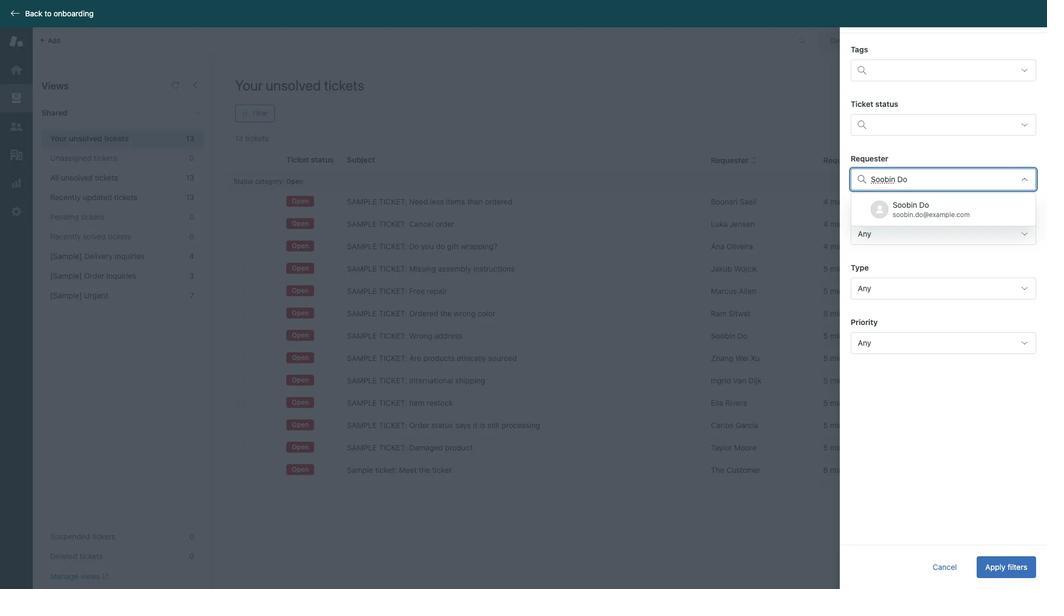 Task type: describe. For each thing, give the bounding box(es) containing it.
xu
[[751, 353, 760, 363]]

get help image
[[995, 36, 1005, 46]]

ago for ram sitwat
[[860, 309, 873, 318]]

sample for sample ticket: free repair
[[347, 286, 377, 296]]

5 minutes ago for jakub wójcik
[[824, 264, 873, 273]]

soobin.do@example.com
[[893, 211, 970, 219]]

carlos
[[711, 421, 734, 430]]

says
[[455, 421, 471, 430]]

0 horizontal spatial your unsolved tickets
[[50, 134, 129, 143]]

sample ticket: order status says it is still processing
[[347, 421, 540, 430]]

sourced
[[488, 353, 517, 363]]

13 for recently updated tickets
[[186, 193, 194, 202]]

recently for recently updated tickets
[[50, 193, 81, 202]]

get started image
[[9, 63, 23, 77]]

jakub wójcik
[[711, 264, 758, 273]]

item
[[409, 398, 425, 408]]

customer
[[727, 465, 761, 475]]

request
[[851, 208, 881, 218]]

5 for ella rivera
[[824, 398, 828, 408]]

admin image
[[9, 205, 23, 219]]

requester inside filter dialog
[[851, 154, 889, 163]]

product
[[445, 443, 473, 452]]

row containing sample ticket: wrong address
[[227, 325, 1039, 347]]

soobin for soobin do soobin.do@example.com
[[893, 200, 917, 209]]

type inside "button"
[[887, 156, 905, 165]]

allen
[[739, 286, 757, 296]]

sample for sample ticket: item restock
[[347, 398, 377, 408]]

you
[[421, 242, 434, 251]]

refresh views pane image
[[171, 81, 180, 89]]

type inside filter dialog
[[851, 263, 869, 272]]

ago for ana oliveira
[[860, 242, 874, 251]]

sample for sample ticket: international shipping
[[347, 376, 377, 385]]

ticket status
[[851, 99, 899, 109]]

0 for deleted tickets
[[189, 552, 194, 561]]

ago for taylor moore
[[860, 443, 873, 452]]

row containing sample ticket: need less items than ordered
[[227, 191, 1039, 213]]

wrapping?
[[461, 242, 497, 251]]

minutes for jakub wójcik
[[830, 264, 858, 273]]

color
[[478, 309, 496, 318]]

tags element
[[851, 59, 1036, 81]]

any field for request date
[[851, 223, 1036, 245]]

products
[[423, 353, 455, 363]]

the for wrong
[[440, 309, 452, 318]]

ticket: for item
[[379, 398, 407, 408]]

rivera
[[726, 398, 747, 408]]

0 vertical spatial your
[[235, 77, 263, 93]]

views
[[80, 572, 100, 581]]

updated
[[83, 193, 112, 202]]

sample for sample ticket: ordered the wrong color
[[347, 309, 377, 318]]

ago for the customer
[[860, 465, 874, 475]]

4 minutes ago for ana oliveira
[[824, 242, 874, 251]]

sample ticket: item restock link
[[347, 398, 453, 409]]

filter
[[253, 109, 268, 117]]

ticket: for free
[[379, 286, 407, 296]]

international
[[409, 376, 453, 385]]

wójcik
[[734, 264, 758, 273]]

the for ticket
[[419, 465, 430, 475]]

1 4 minutes ago from the top
[[824, 197, 874, 206]]

5 for ram sitwat
[[824, 309, 828, 318]]

[sample] delivery inquiries
[[50, 251, 145, 261]]

ticket: for international
[[379, 376, 407, 385]]

0 for unassigned tickets
[[189, 153, 194, 163]]

manage
[[50, 572, 78, 581]]

minutes for ella rivera
[[830, 398, 858, 408]]

type button
[[887, 156, 913, 165]]

processing
[[502, 421, 540, 430]]

row containing sample ticket: cancel order
[[227, 213, 1039, 235]]

ella rivera
[[711, 398, 747, 408]]

to
[[44, 9, 52, 18]]

tags
[[851, 45, 868, 54]]

sample ticket: free repair link
[[347, 286, 447, 297]]

5 minutes ago for zhang wei xu
[[824, 353, 873, 363]]

taylor
[[711, 443, 732, 452]]

urgent down "[sample] order inquiries"
[[84, 291, 108, 300]]

garcia
[[736, 421, 758, 430]]

damaged
[[409, 443, 443, 452]]

is
[[480, 421, 485, 430]]

ticket
[[432, 465, 452, 475]]

sample ticket: item restock
[[347, 398, 453, 408]]

dijk
[[749, 376, 762, 385]]

0 horizontal spatial order
[[84, 271, 104, 280]]

zhang wei xu
[[711, 353, 760, 363]]

filter dialog
[[840, 0, 1047, 589]]

[sample] for [sample] urgent
[[50, 291, 82, 300]]

the
[[711, 465, 725, 475]]

sample
[[347, 465, 373, 475]]

5 for soobin do
[[824, 331, 828, 340]]

sample ticket: wrong address link
[[347, 331, 463, 341]]

open for sample ticket: ordered the wrong color
[[292, 309, 309, 317]]

sample for sample ticket: order status says it is still processing
[[347, 421, 377, 430]]

than
[[467, 197, 483, 206]]

ana
[[711, 242, 725, 251]]

ram
[[711, 309, 727, 318]]

5 minutes ago for taylor moore
[[824, 443, 873, 452]]

sample ticket: ordered the wrong color link
[[347, 308, 496, 319]]

ago for jakub wójcik
[[860, 264, 873, 273]]

order inside "row"
[[409, 421, 430, 430]]

ingrid van dijk
[[711, 376, 762, 385]]

luka
[[711, 219, 728, 229]]

8
[[824, 465, 828, 475]]

urgent up "normal" on the right of page
[[960, 219, 984, 229]]

minutes for ram sitwat
[[830, 309, 858, 318]]

ticket for luka jensen
[[887, 219, 908, 229]]

status category: open
[[233, 177, 303, 185]]

filters
[[1008, 562, 1028, 572]]

row containing sample ticket: ordered the wrong color
[[227, 302, 1039, 325]]

deleted tickets
[[50, 552, 103, 561]]

status
[[233, 177, 253, 185]]

Requester field
[[871, 175, 1016, 184]]

0 vertical spatial your unsolved tickets
[[235, 77, 364, 93]]

sample ticket: cancel order link
[[347, 219, 454, 230]]

minutes for zhang wei xu
[[830, 353, 858, 363]]

unassigned
[[50, 153, 92, 163]]

row containing sample ticket: do you do gift wrapping?
[[227, 235, 1039, 258]]

shared heading
[[33, 97, 213, 129]]

solved
[[83, 232, 106, 241]]

minutes for carlos garcia
[[830, 421, 858, 430]]

conversations button
[[818, 32, 899, 49]]

any for type
[[858, 284, 871, 293]]

ticket status element
[[851, 114, 1036, 136]]

suspended
[[50, 532, 90, 541]]

zendesk support image
[[9, 34, 23, 49]]

open for sample ticket: damaged product
[[292, 443, 309, 451]]

gift
[[447, 242, 459, 251]]

main element
[[0, 27, 33, 589]]

saeli
[[740, 197, 757, 206]]

inquiries for [sample] delivery inquiries
[[115, 251, 145, 261]]

ana oliveira
[[711, 242, 753, 251]]

5 minutes ago for carlos garcia
[[824, 421, 873, 430]]

open for sample ticket: order status says it is still processing
[[292, 421, 309, 429]]

ethically
[[457, 353, 486, 363]]

sample ticket: international shipping
[[347, 376, 485, 385]]

1 vertical spatial your
[[50, 134, 67, 143]]

sample ticket: do you do gift wrapping? link
[[347, 241, 497, 252]]

sample ticket: damaged product
[[347, 443, 473, 452]]

cancel inside "row"
[[409, 219, 433, 229]]

meet
[[399, 465, 417, 475]]

need
[[409, 197, 428, 206]]

sample ticket: need less items than ordered
[[347, 197, 513, 206]]

oliveira
[[727, 242, 753, 251]]

ticket for zhang wei xu
[[887, 353, 908, 363]]

[sample] order inquiries
[[50, 271, 136, 280]]

moore
[[734, 443, 757, 452]]

row containing sample ticket: missing assembly instructions
[[227, 258, 1039, 280]]

5 for zhang wei xu
[[824, 353, 828, 363]]

shared button
[[33, 97, 184, 129]]

organizations image
[[9, 148, 23, 162]]



Task type: locate. For each thing, give the bounding box(es) containing it.
1 vertical spatial status
[[432, 421, 453, 430]]

1 vertical spatial do
[[409, 242, 419, 251]]

unassigned tickets
[[50, 153, 117, 163]]

ticket: for cancel
[[379, 219, 407, 229]]

minutes for taylor moore
[[830, 443, 858, 452]]

6 5 minutes ago from the top
[[824, 376, 873, 385]]

open for sample ticket: free repair
[[292, 287, 309, 295]]

priority
[[851, 317, 878, 327]]

2 row from the top
[[227, 213, 1039, 235]]

minutes for luka jensen
[[830, 219, 858, 229]]

5 minutes ago for ella rivera
[[824, 398, 873, 408]]

ingrid
[[711, 376, 731, 385]]

open for sample ticket: international shipping
[[292, 376, 309, 384]]

sample ticket: need less items than ordered link
[[347, 196, 513, 207]]

0 vertical spatial status
[[876, 99, 899, 109]]

5 minutes ago for ram sitwat
[[824, 309, 873, 318]]

jakub
[[711, 264, 732, 273]]

row containing sample ticket: meet the ticket
[[227, 459, 1039, 481]]

13 for your unsolved tickets
[[186, 134, 194, 143]]

soobin inside "row"
[[711, 331, 736, 340]]

open for sample ticket: are products ethically sourced
[[292, 354, 309, 362]]

ticket: for are
[[379, 353, 407, 363]]

Any field
[[851, 223, 1036, 245], [851, 278, 1036, 299], [851, 332, 1036, 354]]

any down priority
[[858, 338, 871, 347]]

ago for soobin do
[[860, 331, 873, 340]]

4 row from the top
[[227, 258, 1039, 280]]

0 vertical spatial cancel
[[409, 219, 433, 229]]

3 4 minutes ago from the top
[[824, 242, 874, 251]]

row containing sample ticket: are products ethically sourced
[[227, 347, 1039, 370]]

sample for sample ticket: are products ethically sourced
[[347, 353, 377, 363]]

11 row from the top
[[227, 414, 1039, 437]]

taylor moore
[[711, 443, 757, 452]]

ago for ingrid van dijk
[[860, 376, 873, 385]]

1 any field from the top
[[851, 223, 1036, 245]]

3 sample from the top
[[347, 242, 377, 251]]

recently for recently solved tickets
[[50, 232, 81, 241]]

inquiries down delivery
[[106, 271, 136, 280]]

0 vertical spatial the
[[440, 309, 452, 318]]

row
[[227, 191, 1039, 213], [227, 213, 1039, 235], [227, 235, 1039, 258], [227, 258, 1039, 280], [227, 280, 1039, 302], [227, 302, 1039, 325], [227, 325, 1039, 347], [227, 347, 1039, 370], [227, 370, 1039, 392], [227, 392, 1039, 414], [227, 414, 1039, 437], [227, 437, 1039, 459], [227, 459, 1039, 481]]

5 row from the top
[[227, 280, 1039, 302]]

3 [sample] from the top
[[50, 291, 82, 300]]

7 5 minutes ago from the top
[[824, 398, 873, 408]]

[sample] for [sample] delivery inquiries
[[50, 251, 82, 261]]

3 0 from the top
[[189, 232, 194, 241]]

[sample]
[[50, 251, 82, 261], [50, 271, 82, 280], [50, 291, 82, 300]]

5 0 from the top
[[189, 552, 194, 561]]

order down item in the bottom left of the page
[[409, 421, 430, 430]]

apply
[[986, 562, 1006, 572]]

any for priority
[[858, 338, 871, 347]]

minutes
[[830, 197, 858, 206], [830, 219, 858, 229], [830, 242, 858, 251], [830, 264, 858, 273], [830, 286, 858, 296], [830, 309, 858, 318], [830, 331, 858, 340], [830, 353, 858, 363], [830, 376, 858, 385], [830, 398, 858, 408], [830, 421, 858, 430], [830, 443, 858, 452], [830, 465, 858, 475]]

back
[[25, 9, 42, 18]]

1 vertical spatial recently
[[50, 232, 81, 241]]

urgent down requester field
[[960, 197, 984, 206]]

5 sample from the top
[[347, 286, 377, 296]]

open for sample ticket: cancel order
[[292, 219, 309, 228]]

[sample] down recently solved tickets
[[50, 251, 82, 261]]

apply filters
[[986, 562, 1028, 572]]

0 horizontal spatial requester
[[711, 156, 749, 165]]

9 row from the top
[[227, 370, 1039, 392]]

3 any field from the top
[[851, 332, 1036, 354]]

ticket: for need
[[379, 197, 407, 206]]

6 sample from the top
[[347, 309, 377, 318]]

your unsolved tickets up filter
[[235, 77, 364, 93]]

cancel inside button
[[933, 562, 957, 572]]

1 vertical spatial cancel
[[933, 562, 957, 572]]

repair
[[427, 286, 447, 296]]

open for sample ticket: missing assembly instructions
[[292, 264, 309, 272]]

ticket: left are
[[379, 353, 407, 363]]

5 for carlos garcia
[[824, 421, 828, 430]]

0 vertical spatial order
[[84, 271, 104, 280]]

sample ticket: missing assembly instructions
[[347, 264, 515, 273]]

2 vertical spatial any
[[858, 338, 871, 347]]

ticket: down sample ticket: free repair link
[[379, 309, 407, 318]]

4 0 from the top
[[189, 532, 194, 541]]

2 horizontal spatial do
[[920, 200, 929, 209]]

row containing sample ticket: free repair
[[227, 280, 1039, 302]]

0
[[189, 153, 194, 163], [189, 212, 194, 221], [189, 232, 194, 241], [189, 532, 194, 541], [189, 552, 194, 561]]

0 horizontal spatial the
[[419, 465, 430, 475]]

2 vertical spatial any field
[[851, 332, 1036, 354]]

soobin do option
[[852, 195, 1036, 224]]

0 vertical spatial [sample]
[[50, 251, 82, 261]]

sample ticket: cancel order
[[347, 219, 454, 229]]

your up filter button
[[235, 77, 263, 93]]

1 vertical spatial 13
[[186, 173, 194, 182]]

ago for luka jensen
[[860, 219, 874, 229]]

0 for suspended tickets
[[189, 532, 194, 541]]

1 horizontal spatial soobin
[[893, 200, 917, 209]]

cancel up sample ticket: do you do gift wrapping?
[[409, 219, 433, 229]]

requested
[[824, 156, 863, 165]]

[sample] up [sample] urgent
[[50, 271, 82, 280]]

deleted
[[50, 552, 78, 561]]

5 minutes ago
[[824, 264, 873, 273], [824, 286, 873, 296], [824, 309, 873, 318], [824, 331, 873, 340], [824, 353, 873, 363], [824, 376, 873, 385], [824, 398, 873, 408], [824, 421, 873, 430], [824, 443, 873, 452]]

2 any from the top
[[858, 284, 871, 293]]

1 0 from the top
[[189, 153, 194, 163]]

your
[[235, 77, 263, 93], [50, 134, 67, 143]]

soobin inside soobin do soobin.do@example.com
[[893, 200, 917, 209]]

1 sample from the top
[[347, 197, 377, 206]]

ticket: for ordered
[[379, 309, 407, 318]]

your unsolved tickets up unassigned tickets
[[50, 134, 129, 143]]

sample ticket: meet the ticket
[[347, 465, 452, 475]]

do left you
[[409, 242, 419, 251]]

ticket: up sample ticket: cancel order
[[379, 197, 407, 206]]

4 sample from the top
[[347, 264, 377, 273]]

1 vertical spatial unsolved
[[69, 134, 102, 143]]

zhang
[[711, 353, 734, 363]]

3 5 minutes ago from the top
[[824, 309, 873, 318]]

0 vertical spatial inquiries
[[115, 251, 145, 261]]

less
[[430, 197, 444, 206]]

5 for ingrid van dijk
[[824, 376, 828, 385]]

2 ticket: from the top
[[379, 219, 407, 229]]

2 vertical spatial unsolved
[[61, 173, 93, 182]]

1 horizontal spatial the
[[440, 309, 452, 318]]

do up soobin.do@example.com at top
[[920, 200, 929, 209]]

cancel left the apply
[[933, 562, 957, 572]]

2 vertical spatial 4 minutes ago
[[824, 242, 874, 251]]

unsolved
[[266, 77, 321, 93], [69, 134, 102, 143], [61, 173, 93, 182]]

soobin for soobin do
[[711, 331, 736, 340]]

sample ticket: ordered the wrong color
[[347, 309, 496, 318]]

5 5 minutes ago from the top
[[824, 353, 873, 363]]

4 5 from the top
[[824, 331, 828, 340]]

4
[[824, 197, 828, 206], [824, 219, 828, 229], [824, 242, 828, 251], [189, 251, 194, 261]]

10 row from the top
[[227, 392, 1039, 414]]

sample for sample ticket: missing assembly instructions
[[347, 264, 377, 273]]

5 minutes ago for soobin do
[[824, 331, 873, 340]]

sample ticket: wrong address
[[347, 331, 463, 340]]

2 any field from the top
[[851, 278, 1036, 299]]

7 5 from the top
[[824, 398, 828, 408]]

urgent up the low
[[960, 331, 984, 340]]

9 5 from the top
[[824, 443, 828, 452]]

customers image
[[9, 119, 23, 134]]

ticket: up sample ticket: do you do gift wrapping?
[[379, 219, 407, 229]]

1 any from the top
[[858, 229, 871, 238]]

onboarding
[[54, 9, 94, 18]]

9 5 minutes ago from the top
[[824, 443, 873, 452]]

suspended tickets
[[50, 532, 115, 541]]

3 any from the top
[[858, 338, 871, 347]]

soobin
[[893, 200, 917, 209], [711, 331, 736, 340]]

0 vertical spatial 4 minutes ago
[[824, 197, 874, 206]]

any field for type
[[851, 278, 1036, 299]]

1 vertical spatial your unsolved tickets
[[50, 134, 129, 143]]

the customer
[[711, 465, 761, 475]]

your up unassigned
[[50, 134, 67, 143]]

1 vertical spatial 4 minutes ago
[[824, 219, 874, 229]]

7 ticket: from the top
[[379, 331, 407, 340]]

11 ticket: from the top
[[379, 421, 407, 430]]

address
[[435, 331, 463, 340]]

ticket: left item in the bottom left of the page
[[379, 398, 407, 408]]

requester up avatar
[[851, 154, 889, 163]]

1 horizontal spatial status
[[876, 99, 899, 109]]

row containing sample ticket: international shipping
[[227, 370, 1039, 392]]

unsolved up unassigned tickets
[[69, 134, 102, 143]]

ticket for soobin do
[[887, 331, 908, 340]]

2 4 minutes ago from the top
[[824, 219, 874, 229]]

(opens in a new tab) image
[[100, 574, 109, 580]]

5 ticket: from the top
[[379, 286, 407, 296]]

row containing sample ticket: item restock
[[227, 392, 1039, 414]]

9 sample from the top
[[347, 376, 377, 385]]

1 horizontal spatial type
[[887, 156, 905, 165]]

1 vertical spatial the
[[419, 465, 430, 475]]

8 5 minutes ago from the top
[[824, 421, 873, 430]]

sample for sample ticket: wrong address
[[347, 331, 377, 340]]

boonsri
[[711, 197, 738, 206]]

views image
[[9, 91, 23, 105]]

soobin up zhang
[[711, 331, 736, 340]]

sample ticket: missing assembly instructions link
[[347, 263, 515, 274]]

0 horizontal spatial cancel
[[409, 219, 433, 229]]

pending tickets
[[50, 212, 104, 221]]

13 for all unsolved tickets
[[186, 173, 194, 182]]

status inside filter dialog
[[876, 99, 899, 109]]

ticket: left wrong
[[379, 331, 407, 340]]

ticket: left free
[[379, 286, 407, 296]]

1 vertical spatial any
[[858, 284, 871, 293]]

ticket inside filter dialog
[[851, 99, 874, 109]]

sample ticket: damaged product link
[[347, 442, 473, 453]]

6 5 from the top
[[824, 376, 828, 385]]

all
[[50, 173, 59, 182]]

2 [sample] from the top
[[50, 271, 82, 280]]

back to onboarding
[[25, 9, 94, 18]]

0 horizontal spatial your
[[50, 134, 67, 143]]

recently up pending at the top left of page
[[50, 193, 81, 202]]

ago
[[860, 197, 874, 206], [860, 219, 874, 229], [860, 242, 874, 251], [860, 264, 873, 273], [860, 286, 873, 296], [860, 309, 873, 318], [860, 331, 873, 340], [860, 353, 873, 363], [860, 376, 873, 385], [860, 398, 873, 408], [860, 421, 873, 430], [860, 443, 873, 452], [860, 465, 874, 475]]

open
[[286, 177, 303, 185], [292, 197, 309, 205], [292, 219, 309, 228], [292, 242, 309, 250], [292, 264, 309, 272], [292, 287, 309, 295], [292, 309, 309, 317], [292, 331, 309, 339], [292, 354, 309, 362], [292, 376, 309, 384], [292, 398, 309, 407], [292, 421, 309, 429], [292, 443, 309, 451], [292, 465, 309, 474]]

tickets
[[324, 77, 364, 93], [104, 134, 129, 143], [94, 153, 117, 163], [95, 173, 118, 182], [114, 193, 137, 202], [81, 212, 104, 221], [108, 232, 131, 241], [92, 532, 115, 541], [80, 552, 103, 561]]

6 ticket: from the top
[[379, 309, 407, 318]]

1 5 minutes ago from the top
[[824, 264, 873, 273]]

collapse views pane image
[[191, 81, 200, 89]]

5 5 from the top
[[824, 353, 828, 363]]

5 for jakub wójcik
[[824, 264, 828, 273]]

ticket: up sample ticket: free repair
[[379, 264, 407, 273]]

ticket: for order
[[379, 421, 407, 430]]

ticket
[[851, 99, 874, 109], [887, 197, 908, 206], [887, 219, 908, 229], [887, 242, 908, 251], [887, 331, 908, 340], [887, 353, 908, 363]]

open for sample ticket: meet the ticket
[[292, 465, 309, 474]]

unsolved up filter
[[266, 77, 321, 93]]

ago for zhang wei xu
[[860, 353, 873, 363]]

sample for sample ticket: need less items than ordered
[[347, 197, 377, 206]]

12 sample from the top
[[347, 443, 377, 452]]

sample for sample ticket: do you do gift wrapping?
[[347, 242, 377, 251]]

1 vertical spatial inquiries
[[106, 271, 136, 280]]

ticket: for wrong
[[379, 331, 407, 340]]

status
[[876, 99, 899, 109], [432, 421, 453, 430]]

ticket: for damaged
[[379, 443, 407, 452]]

the right meet
[[419, 465, 430, 475]]

0 vertical spatial type
[[887, 156, 905, 165]]

inquiries right delivery
[[115, 251, 145, 261]]

any up priority
[[858, 284, 871, 293]]

5 minutes ago for ingrid van dijk
[[824, 376, 873, 385]]

[sample] for [sample] order inquiries
[[50, 271, 82, 280]]

the left the wrong
[[440, 309, 452, 318]]

8 minutes ago
[[824, 465, 874, 475]]

ticket: for do
[[379, 242, 407, 251]]

ago for ella rivera
[[860, 398, 873, 408]]

status inside "row"
[[432, 421, 453, 430]]

van
[[733, 376, 747, 385]]

8 sample from the top
[[347, 353, 377, 363]]

2 0 from the top
[[189, 212, 194, 221]]

[sample] urgent
[[50, 291, 108, 300]]

12 row from the top
[[227, 437, 1039, 459]]

8 row from the top
[[227, 347, 1039, 370]]

do for soobin do soobin.do@example.com
[[920, 200, 929, 209]]

delivery
[[84, 251, 113, 261]]

any field for priority
[[851, 332, 1036, 354]]

0 horizontal spatial status
[[432, 421, 453, 430]]

are
[[409, 353, 421, 363]]

1 vertical spatial order
[[409, 421, 430, 430]]

ticket: inside "link"
[[379, 264, 407, 273]]

2 5 from the top
[[824, 286, 828, 296]]

ticket: up sample ticket: meet the ticket
[[379, 443, 407, 452]]

sample ticket: meet the ticket link
[[347, 465, 452, 476]]

requester
[[851, 154, 889, 163], [711, 156, 749, 165]]

views
[[41, 80, 69, 92]]

requester inside button
[[711, 156, 749, 165]]

wrong
[[409, 331, 432, 340]]

ago for carlos garcia
[[860, 421, 873, 430]]

1 horizontal spatial do
[[738, 331, 748, 340]]

8 ticket: from the top
[[379, 353, 407, 363]]

8 5 from the top
[[824, 421, 828, 430]]

4 5 minutes ago from the top
[[824, 331, 873, 340]]

luka jensen
[[711, 219, 755, 229]]

the inside "link"
[[440, 309, 452, 318]]

5 for marcus allen
[[824, 286, 828, 296]]

cancel button
[[924, 556, 966, 578]]

2 vertical spatial [sample]
[[50, 291, 82, 300]]

0 for pending tickets
[[189, 212, 194, 221]]

restock
[[427, 398, 453, 408]]

open for sample ticket: do you do gift wrapping?
[[292, 242, 309, 250]]

ticket: for missing
[[379, 264, 407, 273]]

0 for recently solved tickets
[[189, 232, 194, 241]]

soobin do soobin.do@example.com
[[893, 200, 970, 219]]

ticket: down sample ticket: item restock link
[[379, 421, 407, 430]]

4 minutes ago for luka jensen
[[824, 219, 874, 229]]

0 vertical spatial do
[[920, 200, 929, 209]]

1 vertical spatial type
[[851, 263, 869, 272]]

1 horizontal spatial cancel
[[933, 562, 957, 572]]

0 horizontal spatial soobin
[[711, 331, 736, 340]]

1 recently from the top
[[50, 193, 81, 202]]

sample for sample ticket: cancel order
[[347, 219, 377, 229]]

1 horizontal spatial your
[[235, 77, 263, 93]]

ticket: inside "link"
[[379, 309, 407, 318]]

0 vertical spatial 13
[[186, 134, 194, 143]]

ago for marcus allen
[[860, 286, 873, 296]]

order down [sample] delivery inquiries
[[84, 271, 104, 280]]

any down request
[[858, 229, 871, 238]]

marcus allen
[[711, 286, 757, 296]]

4 ticket: from the top
[[379, 264, 407, 273]]

0 vertical spatial recently
[[50, 193, 81, 202]]

3 5 from the top
[[824, 309, 828, 318]]

10 sample from the top
[[347, 398, 377, 408]]

[sample] down "[sample] order inquiries"
[[50, 291, 82, 300]]

soobin do
[[711, 331, 748, 340]]

inquiries for [sample] order inquiries
[[106, 271, 136, 280]]

sample ticket: are products ethically sourced
[[347, 353, 517, 363]]

urgent
[[960, 197, 984, 206], [960, 219, 984, 229], [84, 291, 108, 300], [960, 331, 984, 340]]

do inside soobin do soobin.do@example.com
[[920, 200, 929, 209]]

requester up boonsri saeli
[[711, 156, 749, 165]]

1 5 from the top
[[824, 264, 828, 273]]

2 sample from the top
[[347, 219, 377, 229]]

ticket for ana oliveira
[[887, 242, 908, 251]]

2 vertical spatial 13
[[186, 193, 194, 202]]

5 for taylor moore
[[824, 443, 828, 452]]

2 vertical spatial do
[[738, 331, 748, 340]]

sample inside "link"
[[347, 309, 377, 318]]

1 vertical spatial [sample]
[[50, 271, 82, 280]]

1 row from the top
[[227, 191, 1039, 213]]

avatar image
[[871, 201, 889, 218]]

1 vertical spatial any field
[[851, 278, 1036, 299]]

do up "wei"
[[738, 331, 748, 340]]

1 horizontal spatial your unsolved tickets
[[235, 77, 364, 93]]

1 horizontal spatial requester
[[851, 154, 889, 163]]

requester element
[[851, 169, 1036, 190]]

0 horizontal spatial type
[[851, 263, 869, 272]]

minutes for marcus allen
[[830, 286, 858, 296]]

0 horizontal spatial do
[[409, 242, 419, 251]]

subject
[[347, 155, 375, 164]]

3 row from the top
[[227, 235, 1039, 258]]

ticket: down 'sample ticket: cancel order' link
[[379, 242, 407, 251]]

the
[[440, 309, 452, 318], [419, 465, 430, 475]]

0 vertical spatial any field
[[851, 223, 1036, 245]]

1 [sample] from the top
[[50, 251, 82, 261]]

minutes for ingrid van dijk
[[830, 376, 858, 385]]

shared
[[41, 108, 68, 117]]

7 row from the top
[[227, 325, 1039, 347]]

1 horizontal spatial order
[[409, 421, 430, 430]]

open for sample ticket: item restock
[[292, 398, 309, 407]]

inquiries
[[115, 251, 145, 261], [106, 271, 136, 280]]

12 ticket: from the top
[[379, 443, 407, 452]]

1 vertical spatial soobin
[[711, 331, 736, 340]]

0 vertical spatial soobin
[[893, 200, 917, 209]]

6 row from the top
[[227, 302, 1039, 325]]

13 row from the top
[[227, 459, 1039, 481]]

11 sample from the top
[[347, 421, 377, 430]]

1 ticket: from the top
[[379, 197, 407, 206]]

free
[[409, 286, 425, 296]]

ordered
[[409, 309, 438, 318]]

0 vertical spatial any
[[858, 229, 871, 238]]

3 ticket: from the top
[[379, 242, 407, 251]]

row containing sample ticket: damaged product
[[227, 437, 1039, 459]]

minutes for the customer
[[830, 465, 858, 475]]

10 ticket: from the top
[[379, 398, 407, 408]]

open for sample ticket: wrong address
[[292, 331, 309, 339]]

boonsri saeli
[[711, 197, 757, 206]]

sample inside "link"
[[347, 264, 377, 273]]

sample for sample ticket: damaged product
[[347, 443, 377, 452]]

any for request date
[[858, 229, 871, 238]]

9 ticket: from the top
[[379, 376, 407, 385]]

reporting image
[[9, 176, 23, 190]]

2 5 minutes ago from the top
[[824, 286, 873, 296]]

do for soobin do
[[738, 331, 748, 340]]

marcus
[[711, 286, 737, 296]]

minutes for ana oliveira
[[830, 242, 858, 251]]

7 sample from the top
[[347, 331, 377, 340]]

assembly
[[438, 264, 472, 273]]

low
[[960, 353, 974, 363]]

Ticket status field
[[872, 116, 1013, 134]]

cancel
[[409, 219, 433, 229], [933, 562, 957, 572]]

0 vertical spatial unsolved
[[266, 77, 321, 93]]

recently down pending at the top left of page
[[50, 232, 81, 241]]

still
[[488, 421, 500, 430]]

ticket: up "sample ticket: item restock"
[[379, 376, 407, 385]]

soobin right avatar
[[893, 200, 917, 209]]

7
[[190, 291, 194, 300]]

5 minutes ago for marcus allen
[[824, 286, 873, 296]]

unsolved down unassigned
[[61, 173, 93, 182]]

2 recently from the top
[[50, 232, 81, 241]]

row containing sample ticket: order status says it is still processing
[[227, 414, 1039, 437]]

requester button
[[711, 156, 758, 165]]

carlos garcia
[[711, 421, 758, 430]]



Task type: vqa. For each thing, say whether or not it's contained in the screenshot.
Taylor Moore on the bottom right
yes



